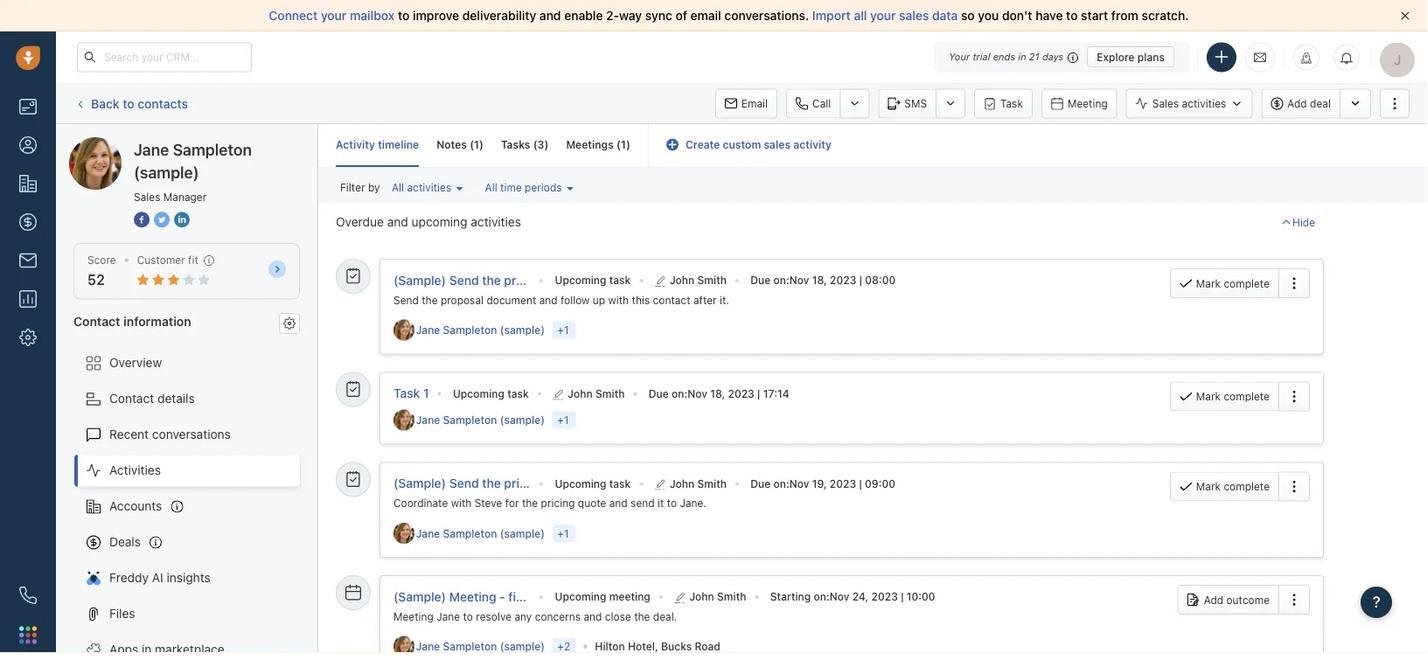 Task type: locate. For each thing, give the bounding box(es) containing it.
) for meetings ( 1 )
[[626, 139, 630, 151]]

jane sampleton (sample) link down steve
[[416, 526, 549, 541]]

jane
[[104, 137, 131, 151], [134, 140, 169, 159], [416, 324, 440, 336], [416, 414, 440, 426], [416, 527, 440, 540], [437, 610, 460, 622], [416, 641, 440, 653]]

to right back
[[123, 96, 134, 110]]

add inside button
[[1204, 594, 1224, 606]]

send inside (sample) send the proposal document link
[[449, 273, 479, 287]]

0 vertical spatial task
[[609, 274, 631, 287]]

0 horizontal spatial activities
[[407, 182, 451, 194]]

contact down 52 button
[[73, 314, 120, 328]]

nov for task 1
[[688, 387, 707, 400]]

10:00
[[907, 591, 936, 603]]

2 +1 from the top
[[557, 414, 569, 427]]

19,
[[812, 478, 827, 490]]

smith for (sample) send the pricing quote
[[697, 478, 727, 490]]

quote left "send"
[[578, 497, 606, 509]]

) right meetings
[[626, 139, 630, 151]]

1 horizontal spatial proposal
[[504, 273, 555, 287]]

0 vertical spatial task
[[1001, 98, 1023, 110]]

call link
[[786, 89, 840, 119]]

2 mark from the top
[[1196, 391, 1221, 403]]

52
[[87, 272, 105, 288]]

1 all from the left
[[392, 182, 404, 194]]

document up follow
[[558, 273, 616, 287]]

add inside button
[[1288, 97, 1307, 110]]

0 horizontal spatial proposal
[[441, 294, 484, 306]]

pricing up for
[[504, 476, 544, 491]]

timeline
[[378, 139, 419, 151]]

2 vertical spatial mark complete button
[[1170, 472, 1279, 502]]

jane sampleton (sample) link up (sample) send the pricing quote
[[416, 413, 549, 428]]

linkedin circled image
[[174, 210, 190, 229]]

don't
[[1002, 8, 1033, 23]]

task button
[[974, 89, 1033, 119]]

2 vertical spatial mark complete
[[1196, 481, 1270, 493]]

activity
[[793, 139, 832, 151]]

pricing right for
[[541, 497, 575, 509]]

( right tasks
[[533, 139, 538, 151]]

0 horizontal spatial add
[[1204, 594, 1224, 606]]

your left mailbox
[[321, 8, 347, 23]]

0 vertical spatial mark complete button
[[1170, 269, 1279, 298]]

upcoming right task 1 link
[[453, 387, 505, 400]]

all
[[854, 8, 867, 23]]

1 vertical spatial mark complete
[[1196, 391, 1270, 403]]

1 vertical spatial complete
[[1224, 391, 1270, 403]]

smith
[[697, 274, 727, 287], [596, 387, 625, 400], [697, 478, 727, 490], [717, 591, 746, 603]]

0 vertical spatial tasks image
[[345, 381, 361, 397]]

1 vertical spatial add
[[1204, 594, 1224, 606]]

recent
[[109, 427, 149, 442]]

task for quote
[[609, 478, 631, 490]]

2023 right 19,
[[830, 478, 856, 490]]

john for (sample) send the proposal document
[[670, 274, 695, 287]]

john smith for (sample) send the proposal document
[[670, 274, 727, 287]]

freshworks switcher image
[[19, 626, 37, 644]]

Search your CRM... text field
[[77, 42, 252, 72]]

0 vertical spatial add
[[1288, 97, 1307, 110]]

2 vertical spatial task
[[609, 478, 631, 490]]

(sample) down for
[[500, 527, 545, 540]]

1 horizontal spatial (
[[533, 139, 538, 151]]

(sample) down overdue and upcoming activities
[[394, 273, 446, 287]]

activity
[[336, 139, 375, 151]]

2 (sample) from the top
[[394, 476, 446, 491]]

0 horizontal spatial your
[[321, 8, 347, 23]]

your right all
[[870, 8, 896, 23]]

:
[[786, 274, 790, 287], [684, 387, 688, 400], [786, 478, 790, 490], [826, 591, 830, 603]]

1
[[474, 139, 479, 151], [621, 139, 626, 151], [423, 386, 429, 401]]

email
[[741, 98, 768, 110]]

1 vertical spatial send
[[394, 294, 419, 306]]

18,
[[812, 274, 827, 287], [710, 387, 725, 400]]

your
[[949, 51, 970, 63]]

0 vertical spatial with
[[608, 294, 629, 306]]

all left "time"
[[485, 182, 497, 194]]

1 vertical spatial (sample)
[[394, 476, 446, 491]]

plans
[[1138, 51, 1165, 63]]

3 +1 from the top
[[557, 527, 569, 540]]

recent conversations
[[109, 427, 231, 442]]

accounts
[[109, 499, 162, 513]]

on for (sample) send the proposal document
[[774, 274, 786, 287]]

hide
[[1293, 216, 1315, 228]]

0 vertical spatial send
[[449, 273, 479, 287]]

freddy ai insights
[[109, 571, 211, 585]]

1 +1 from the top
[[557, 324, 569, 336]]

outcome
[[1227, 594, 1270, 606]]

john
[[670, 274, 695, 287], [568, 387, 593, 400], [670, 478, 695, 490], [689, 591, 714, 603]]

proposal down (sample) send the proposal document link at the top of the page
[[441, 294, 484, 306]]

1 horizontal spatial )
[[544, 139, 549, 151]]

0 vertical spatial contact
[[73, 314, 120, 328]]

0 vertical spatial due
[[751, 274, 771, 287]]

1 vertical spatial task
[[394, 386, 420, 401]]

sales
[[899, 8, 929, 23], [764, 139, 791, 151]]

( for meetings
[[617, 139, 621, 151]]

| left 08:00
[[859, 274, 862, 287]]

1 vertical spatial activities
[[407, 182, 451, 194]]

sampleton down steve
[[443, 527, 497, 540]]

0 horizontal spatial document
[[487, 294, 536, 306]]

email button
[[715, 89, 778, 119]]

quote inside 'link'
[[547, 476, 581, 491]]

2 mark complete from the top
[[1196, 391, 1270, 403]]

+1 down send the proposal document and follow up with this contact after it.
[[557, 324, 569, 336]]

nov left 17:14
[[688, 387, 707, 400]]

meeting inside button
[[1068, 98, 1108, 110]]

) right notes
[[479, 139, 484, 151]]

upcoming up coordinate with steve for the pricing quote and send it to jane.
[[555, 478, 607, 490]]

task 1
[[394, 386, 429, 401]]

2 horizontal spatial (
[[617, 139, 621, 151]]

0 vertical spatial mark complete
[[1196, 277, 1270, 290]]

2 all from the left
[[485, 182, 497, 194]]

information
[[123, 314, 191, 328]]

files
[[109, 607, 135, 621]]

sales down the plans
[[1152, 97, 1179, 110]]

| left 09:00
[[859, 478, 862, 490]]

complete for quote
[[1224, 481, 1270, 493]]

: for task 1
[[684, 387, 688, 400]]

3 mark complete button from the top
[[1170, 472, 1279, 502]]

1 vertical spatial upcoming task
[[453, 387, 529, 400]]

0 horizontal spatial meeting
[[394, 610, 434, 622]]

(sample) inside 'link'
[[394, 476, 446, 491]]

phone image
[[19, 587, 37, 604]]

meeting down explore
[[1068, 98, 1108, 110]]

1 tasks image from the top
[[345, 381, 361, 397]]

2 vertical spatial due
[[751, 478, 771, 490]]

send up steve
[[449, 476, 479, 491]]

of
[[676, 8, 687, 23]]

jane sampleton (sample) link down (sample) send the proposal document link at the top of the page
[[416, 323, 549, 338]]

send down overdue and upcoming activities
[[394, 294, 419, 306]]

sales left activity
[[764, 139, 791, 151]]

upcoming task up up
[[555, 274, 631, 287]]

2 jane sampleton (sample) link from the top
[[416, 413, 549, 428]]

any
[[515, 610, 532, 622]]

2 horizontal spatial activities
[[1182, 97, 1226, 110]]

1 ) from the left
[[479, 139, 484, 151]]

2 horizontal spatial 1
[[621, 139, 626, 151]]

send down upcoming
[[449, 273, 479, 287]]

4 jane sampleton (sample) link from the top
[[416, 639, 549, 653]]

add deal button
[[1261, 89, 1340, 119]]

0 vertical spatial 18,
[[812, 274, 827, 287]]

( right notes
[[470, 139, 474, 151]]

1 horizontal spatial your
[[870, 8, 896, 23]]

all right "by"
[[392, 182, 404, 194]]

0 horizontal spatial 18,
[[710, 387, 725, 400]]

task for document
[[609, 274, 631, 287]]

1 vertical spatial sales
[[134, 191, 160, 203]]

1 vertical spatial pricing
[[541, 497, 575, 509]]

contact up recent
[[109, 391, 154, 406]]

meeting left the resolve
[[394, 610, 434, 622]]

task inside task 1 link
[[394, 386, 420, 401]]

customer
[[137, 254, 185, 266]]

1 mark complete button from the top
[[1170, 269, 1279, 298]]

3 ( from the left
[[617, 139, 621, 151]]

+1 up coordinate with steve for the pricing quote and send it to jane.
[[557, 414, 569, 427]]

quote up coordinate with steve for the pricing quote and send it to jane.
[[547, 476, 581, 491]]

the inside 'link'
[[482, 476, 501, 491]]

due for document
[[751, 274, 771, 287]]

2 vertical spatial mark
[[1196, 481, 1221, 493]]

52 button
[[87, 272, 105, 288]]

add left deal
[[1288, 97, 1307, 110]]

2 tasks image from the top
[[345, 472, 361, 487]]

mark for document
[[1196, 277, 1221, 290]]

0 vertical spatial upcoming task
[[555, 274, 631, 287]]

3 mark complete from the top
[[1196, 481, 1270, 493]]

2 vertical spatial +1
[[557, 527, 569, 540]]

3 ) from the left
[[626, 139, 630, 151]]

3 mark from the top
[[1196, 481, 1221, 493]]

with left steve
[[451, 497, 472, 509]]

all
[[392, 182, 404, 194], [485, 182, 497, 194]]

0 horizontal spatial sales
[[134, 191, 160, 203]]

0 vertical spatial document
[[558, 273, 616, 287]]

1 horizontal spatial task
[[1001, 98, 1023, 110]]

18, left 08:00
[[812, 274, 827, 287]]

upcoming up follow
[[555, 274, 607, 287]]

ends
[[993, 51, 1016, 63]]

jane sampleton (sample) down the resolve
[[416, 641, 545, 653]]

jane sampleton (sample) down contacts
[[104, 137, 248, 151]]

3 complete from the top
[[1224, 481, 1270, 493]]

tasks image for task 1
[[345, 381, 361, 397]]

due for quote
[[751, 478, 771, 490]]

| left 17:14
[[757, 387, 760, 400]]

call
[[813, 98, 831, 110]]

meetings ( 1 )
[[566, 139, 630, 151]]

1 jane sampleton (sample) link from the top
[[416, 323, 549, 338]]

0 horizontal spatial )
[[479, 139, 484, 151]]

complete
[[1224, 277, 1270, 290], [1224, 391, 1270, 403], [1224, 481, 1270, 493]]

1 (sample) from the top
[[394, 273, 446, 287]]

task inside task button
[[1001, 98, 1023, 110]]

0 vertical spatial (sample)
[[394, 273, 446, 287]]

document down (sample) send the proposal document link at the top of the page
[[487, 294, 536, 306]]

jane sampleton (sample) up manager
[[134, 140, 252, 181]]

proposal up send the proposal document and follow up with this contact after it.
[[504, 273, 555, 287]]

to left the start
[[1066, 8, 1078, 23]]

1 vertical spatial contact
[[109, 391, 154, 406]]

2023
[[830, 274, 857, 287], [728, 387, 755, 400], [830, 478, 856, 490], [872, 591, 898, 603]]

mark complete button for document
[[1170, 269, 1279, 298]]

sales up facebook circled image
[[134, 191, 160, 203]]

sampleton down contacts
[[134, 137, 195, 151]]

2 vertical spatial send
[[449, 476, 479, 491]]

1 your from the left
[[321, 8, 347, 23]]

and left "send"
[[609, 497, 628, 509]]

to inside back to contacts link
[[123, 96, 134, 110]]

upcoming
[[412, 215, 467, 229]]

sampleton
[[134, 137, 195, 151], [173, 140, 252, 159], [443, 324, 497, 336], [443, 414, 497, 426], [443, 527, 497, 540], [443, 641, 497, 653]]

0 horizontal spatial task
[[394, 386, 420, 401]]

2 ( from the left
[[533, 139, 538, 151]]

on for (sample) send the pricing quote
[[774, 478, 786, 490]]

2 your from the left
[[870, 8, 896, 23]]

1 vertical spatial tasks image
[[345, 472, 361, 487]]

with
[[608, 294, 629, 306], [451, 497, 472, 509]]

(sample) up the sales manager
[[134, 163, 199, 181]]

1 horizontal spatial 18,
[[812, 274, 827, 287]]

upcoming task right task 1 link
[[453, 387, 529, 400]]

send for (sample) send the pricing quote
[[449, 476, 479, 491]]

2 vertical spatial complete
[[1224, 481, 1270, 493]]

2 complete from the top
[[1224, 391, 1270, 403]]

due on : nov 19, 2023 | 09:00
[[751, 478, 896, 490]]

mark for quote
[[1196, 481, 1221, 493]]

0 vertical spatial mark
[[1196, 277, 1221, 290]]

your trial ends in 21 days
[[949, 51, 1064, 63]]

2023 left 08:00
[[830, 274, 857, 287]]

activities for sales activities
[[1182, 97, 1226, 110]]

1 horizontal spatial all
[[485, 182, 497, 194]]

(sample) down any
[[500, 641, 545, 653]]

1 vertical spatial mark complete button
[[1170, 382, 1279, 412]]

upcoming up concerns
[[555, 591, 607, 603]]

0 horizontal spatial (
[[470, 139, 474, 151]]

1 mark complete from the top
[[1196, 277, 1270, 290]]

tasks image
[[345, 381, 361, 397], [345, 472, 361, 487]]

mark complete for quote
[[1196, 481, 1270, 493]]

0 vertical spatial pricing
[[504, 476, 544, 491]]

2023 right 24, on the bottom
[[872, 591, 898, 603]]

1 vertical spatial meeting
[[394, 610, 434, 622]]

add left outcome
[[1204, 594, 1224, 606]]

up
[[593, 294, 605, 306]]

2 horizontal spatial )
[[626, 139, 630, 151]]

1 vertical spatial 18,
[[710, 387, 725, 400]]

(sample) for 1st jane sampleton (sample) link from the bottom
[[500, 641, 545, 653]]

document
[[558, 273, 616, 287], [487, 294, 536, 306]]

18, left 17:14
[[710, 387, 725, 400]]

sales left data
[[899, 8, 929, 23]]

to right mailbox
[[398, 8, 410, 23]]

0 horizontal spatial all
[[392, 182, 404, 194]]

(sample) down send the proposal document and follow up with this contact after it.
[[500, 324, 545, 336]]

nov left 08:00
[[790, 274, 809, 287]]

1 vertical spatial sales
[[764, 139, 791, 151]]

to left the resolve
[[463, 610, 473, 622]]

1 vertical spatial quote
[[578, 497, 606, 509]]

contact
[[73, 314, 120, 328], [109, 391, 154, 406]]

start
[[1081, 8, 1108, 23]]

0 vertical spatial +1
[[557, 324, 569, 336]]

john for (sample) send the pricing quote
[[670, 478, 695, 490]]

on
[[774, 274, 786, 287], [672, 387, 684, 400], [774, 478, 786, 490], [814, 591, 826, 603]]

send inside (sample) send the pricing quote 'link'
[[449, 476, 479, 491]]

upcoming task up coordinate with steve for the pricing quote and send it to jane.
[[555, 478, 631, 490]]

1 horizontal spatial activities
[[471, 215, 521, 229]]

2 ) from the left
[[544, 139, 549, 151]]

0 vertical spatial activities
[[1182, 97, 1226, 110]]

add for add outcome
[[1204, 594, 1224, 606]]

coordinate with steve for the pricing quote and send it to jane.
[[394, 497, 707, 509]]

all time periods button
[[481, 177, 578, 199]]

score 52
[[87, 254, 116, 288]]

and
[[540, 8, 561, 23], [387, 215, 408, 229], [539, 294, 558, 306], [609, 497, 628, 509], [584, 610, 602, 622]]

sales for sales manager
[[134, 191, 160, 203]]

sampleton down (sample) send the proposal document link at the top of the page
[[443, 324, 497, 336]]

) for notes ( 1 )
[[479, 139, 484, 151]]

0 vertical spatial quote
[[547, 476, 581, 491]]

(sample) up coordinate
[[394, 476, 446, 491]]

and down upcoming meeting
[[584, 610, 602, 622]]

1 ( from the left
[[470, 139, 474, 151]]

0 vertical spatial complete
[[1224, 277, 1270, 290]]

contacts
[[138, 96, 188, 110]]

mark complete button for quote
[[1170, 472, 1279, 502]]

1 mark from the top
[[1196, 277, 1221, 290]]

1 complete from the top
[[1224, 277, 1270, 290]]

(sample) up (sample) send the pricing quote
[[500, 414, 545, 426]]

+1 down coordinate with steve for the pricing quote and send it to jane.
[[557, 527, 569, 540]]

+1 for quote
[[557, 527, 569, 540]]

1 vertical spatial +1
[[557, 414, 569, 427]]

connect
[[269, 8, 318, 23]]

smith for task 1
[[596, 387, 625, 400]]

all activities
[[392, 182, 451, 194]]

(
[[470, 139, 474, 151], [533, 139, 538, 151], [617, 139, 621, 151]]

with right up
[[608, 294, 629, 306]]

( right meetings
[[617, 139, 621, 151]]

connect your mailbox to improve deliverability and enable 2-way sync of email conversations. import all your sales data so you don't have to start from scratch.
[[269, 8, 1189, 23]]

0 vertical spatial meeting
[[1068, 98, 1108, 110]]

follow
[[561, 294, 590, 306]]

1 vertical spatial mark
[[1196, 391, 1221, 403]]

days
[[1042, 51, 1064, 63]]

1 vertical spatial with
[[451, 497, 472, 509]]

0 vertical spatial sales
[[1152, 97, 1179, 110]]

0 vertical spatial sales
[[899, 8, 929, 23]]

all inside button
[[485, 182, 497, 194]]

2 vertical spatial upcoming task
[[555, 478, 631, 490]]

18, for task 1
[[710, 387, 725, 400]]

2023 left 17:14
[[728, 387, 755, 400]]

tasks image for (sample) send the pricing quote
[[345, 472, 361, 487]]

starting on : nov 24, 2023 | 10:00
[[770, 591, 936, 603]]

1 horizontal spatial meeting
[[1068, 98, 1108, 110]]

jane sampleton (sample) link down the resolve
[[416, 639, 549, 653]]

) right tasks
[[544, 139, 549, 151]]

contact for contact information
[[73, 314, 120, 328]]

meeting button
[[1042, 89, 1117, 119]]

nov left 19,
[[790, 478, 809, 490]]

the up steve
[[482, 476, 501, 491]]

back to contacts link
[[73, 90, 189, 117]]

sms button
[[878, 89, 936, 119]]

1 horizontal spatial 1
[[474, 139, 479, 151]]

task for task
[[1001, 98, 1023, 110]]

smith for (sample) send the proposal document
[[697, 274, 727, 287]]

1 horizontal spatial with
[[608, 294, 629, 306]]

1 horizontal spatial sales
[[1152, 97, 1179, 110]]

create custom sales activity link
[[666, 139, 832, 151]]

sales
[[1152, 97, 1179, 110], [134, 191, 160, 203]]

1 horizontal spatial add
[[1288, 97, 1307, 110]]

data
[[932, 8, 958, 23]]

activities
[[109, 463, 161, 478]]



Task type: vqa. For each thing, say whether or not it's contained in the screenshot.
the bottommost 'Mark complete' button
yes



Task type: describe. For each thing, give the bounding box(es) containing it.
nov for (sample) send the pricing quote
[[790, 478, 809, 490]]

0 horizontal spatial 1
[[423, 386, 429, 401]]

on for task 1
[[672, 387, 684, 400]]

1 horizontal spatial document
[[558, 273, 616, 287]]

due on : nov 18, 2023 | 17:14
[[649, 387, 790, 400]]

improve
[[413, 8, 459, 23]]

complete for document
[[1224, 277, 1270, 290]]

sampleton up (sample) send the pricing quote
[[443, 414, 497, 426]]

upcoming task for (sample) send the pricing quote
[[555, 478, 631, 490]]

mng settings image
[[283, 317, 296, 330]]

notes ( 1 )
[[437, 139, 484, 151]]

overdue and upcoming activities
[[336, 215, 521, 229]]

bucks
[[661, 641, 692, 653]]

twitter circled image
[[154, 210, 170, 229]]

the up send the proposal document and follow up with this contact after it.
[[482, 273, 501, 287]]

tasks ( 3 )
[[501, 139, 549, 151]]

task 1 link
[[394, 386, 429, 401]]

activity timeline
[[336, 139, 419, 151]]

jane sampleton (sample) up (sample) send the pricing quote
[[416, 414, 545, 426]]

tasks
[[501, 139, 530, 151]]

and left follow
[[539, 294, 558, 306]]

coordinate
[[394, 497, 448, 509]]

upcoming for (sample) send the pricing quote
[[555, 478, 607, 490]]

contact for contact details
[[109, 391, 154, 406]]

jane sampleton (sample) down (sample) send the proposal document link at the top of the page
[[416, 324, 545, 336]]

filter by
[[340, 182, 380, 194]]

0 horizontal spatial sales
[[764, 139, 791, 151]]

the down meeting
[[634, 610, 650, 622]]

manager
[[163, 191, 207, 203]]

: for (sample) send the proposal document
[[786, 274, 790, 287]]

0 vertical spatial proposal
[[504, 273, 555, 287]]

it.
[[720, 294, 729, 306]]

add outcome
[[1204, 594, 1270, 606]]

task for task 1
[[394, 386, 420, 401]]

upcoming task for task 1
[[453, 387, 529, 400]]

due on : nov 18, 2023 | 08:00
[[751, 274, 896, 287]]

close image
[[1401, 11, 1410, 20]]

john smith for (sample) send the pricing quote
[[670, 478, 727, 490]]

1 vertical spatial due
[[649, 387, 669, 400]]

2023 for (sample) send the pricing quote
[[830, 478, 856, 490]]

so
[[961, 8, 975, 23]]

meetings
[[566, 139, 614, 151]]

john for task 1
[[568, 387, 593, 400]]

sms
[[905, 98, 927, 110]]

| for task 1
[[757, 387, 760, 400]]

2 vertical spatial activities
[[471, 215, 521, 229]]

meeting for meeting jane to resolve any concerns and close the deal.
[[394, 610, 434, 622]]

| for (sample) send the pricing quote
[[859, 478, 862, 490]]

upcoming meeting
[[555, 591, 651, 603]]

meetings image
[[345, 585, 361, 601]]

0 horizontal spatial with
[[451, 497, 472, 509]]

2-
[[606, 8, 619, 23]]

scratch.
[[1142, 8, 1189, 23]]

email
[[691, 8, 721, 23]]

deal
[[1310, 97, 1331, 110]]

| for (sample) send the proposal document
[[859, 274, 862, 287]]

john smith for task 1
[[568, 387, 625, 400]]

back
[[91, 96, 119, 110]]

deliverability
[[462, 8, 536, 23]]

resolve
[[476, 610, 512, 622]]

sampleton up manager
[[173, 140, 252, 159]]

road
[[695, 641, 720, 653]]

filter
[[340, 182, 365, 194]]

jane.
[[680, 497, 707, 509]]

1 horizontal spatial sales
[[899, 8, 929, 23]]

1 vertical spatial task
[[507, 387, 529, 400]]

fit
[[188, 254, 198, 266]]

close
[[605, 610, 631, 622]]

all for all time periods
[[485, 182, 497, 194]]

customer fit
[[137, 254, 198, 266]]

2023 for (sample) send the proposal document
[[830, 274, 857, 287]]

( for notes
[[470, 139, 474, 151]]

09:00
[[865, 478, 896, 490]]

explore plans link
[[1087, 46, 1175, 67]]

) for tasks ( 3 )
[[544, 139, 549, 151]]

hilton hotel, bucks road
[[595, 641, 720, 653]]

the down (sample) send the proposal document link at the top of the page
[[422, 294, 438, 306]]

conversations
[[152, 427, 231, 442]]

( for tasks
[[533, 139, 538, 151]]

all for all activities
[[392, 182, 404, 194]]

mailbox
[[350, 8, 395, 23]]

contact
[[653, 294, 691, 306]]

after
[[693, 294, 717, 306]]

notes
[[437, 139, 467, 151]]

overdue
[[336, 215, 384, 229]]

sync
[[645, 8, 672, 23]]

upcoming for task 1
[[453, 387, 505, 400]]

2 mark complete button from the top
[[1170, 382, 1279, 412]]

conversations.
[[725, 8, 809, 23]]

meeting jane to resolve any concerns and close the deal.
[[394, 610, 677, 622]]

+1 for document
[[557, 324, 569, 336]]

ai
[[152, 571, 163, 585]]

time
[[500, 182, 522, 194]]

insights
[[167, 571, 211, 585]]

(sample) up manager
[[198, 137, 248, 151]]

concerns
[[535, 610, 581, 622]]

1 vertical spatial proposal
[[441, 294, 484, 306]]

(sample) send the proposal document link
[[394, 273, 616, 288]]

import all your sales data link
[[812, 8, 961, 23]]

sales activities
[[1152, 97, 1226, 110]]

(sample) for (sample) send the pricing quote
[[394, 476, 446, 491]]

trial
[[973, 51, 990, 63]]

mark complete for document
[[1196, 277, 1270, 290]]

(sample) for 3rd jane sampleton (sample) link from the bottom of the page
[[500, 414, 545, 426]]

from
[[1112, 8, 1139, 23]]

import
[[812, 8, 851, 23]]

1 for meetings ( 1 )
[[621, 139, 626, 151]]

all time periods
[[485, 182, 562, 194]]

to right it
[[667, 497, 677, 509]]

explore plans
[[1097, 51, 1165, 63]]

tasks image
[[345, 268, 361, 284]]

2023 for task 1
[[728, 387, 755, 400]]

(sample) for 4th jane sampleton (sample) link from the bottom of the page
[[500, 324, 545, 336]]

17:14
[[763, 387, 790, 400]]

(sample) send the pricing quote
[[394, 476, 581, 491]]

sampleton down the resolve
[[443, 641, 497, 653]]

1 for notes ( 1 )
[[474, 139, 479, 151]]

1 vertical spatial document
[[487, 294, 536, 306]]

nov for (sample) send the proposal document
[[790, 274, 809, 287]]

and right overdue at top
[[387, 215, 408, 229]]

this
[[632, 294, 650, 306]]

upcoming for (sample) send the proposal document
[[555, 274, 607, 287]]

contact details
[[109, 391, 195, 406]]

send for (sample) send the proposal document
[[449, 273, 479, 287]]

phone element
[[10, 578, 45, 613]]

upcoming task for (sample) send the proposal document
[[555, 274, 631, 287]]

(sample) inside jane sampleton (sample)
[[134, 163, 199, 181]]

| left 10:00
[[901, 591, 904, 603]]

details
[[157, 391, 195, 406]]

pricing inside 'link'
[[504, 476, 544, 491]]

steve
[[475, 497, 502, 509]]

nov left 24, on the bottom
[[830, 591, 850, 603]]

contact information
[[73, 314, 191, 328]]

score
[[87, 254, 116, 266]]

18, for (sample) send the proposal document
[[812, 274, 827, 287]]

send
[[631, 497, 655, 509]]

add for add deal
[[1288, 97, 1307, 110]]

have
[[1036, 8, 1063, 23]]

3 jane sampleton (sample) link from the top
[[416, 526, 549, 541]]

(sample) send the proposal document
[[394, 273, 616, 287]]

facebook circled image
[[134, 210, 150, 229]]

the right for
[[522, 497, 538, 509]]

sales for sales activities
[[1152, 97, 1179, 110]]

activities for all activities
[[407, 182, 451, 194]]

custom
[[723, 139, 761, 151]]

add deal
[[1288, 97, 1331, 110]]

jane sampleton (sample) down steve
[[416, 527, 545, 540]]

meeting for meeting
[[1068, 98, 1108, 110]]

hilton
[[595, 641, 625, 653]]

(sample) for (sample) send the proposal document
[[394, 273, 446, 287]]

you
[[978, 8, 999, 23]]

email image
[[1254, 50, 1266, 65]]

and left the enable
[[540, 8, 561, 23]]

(sample) for second jane sampleton (sample) link from the bottom
[[500, 527, 545, 540]]

periods
[[525, 182, 562, 194]]

for
[[505, 497, 519, 509]]

enable
[[564, 8, 603, 23]]

: for (sample) send the pricing quote
[[786, 478, 790, 490]]

way
[[619, 8, 642, 23]]

meeting
[[609, 591, 651, 603]]



